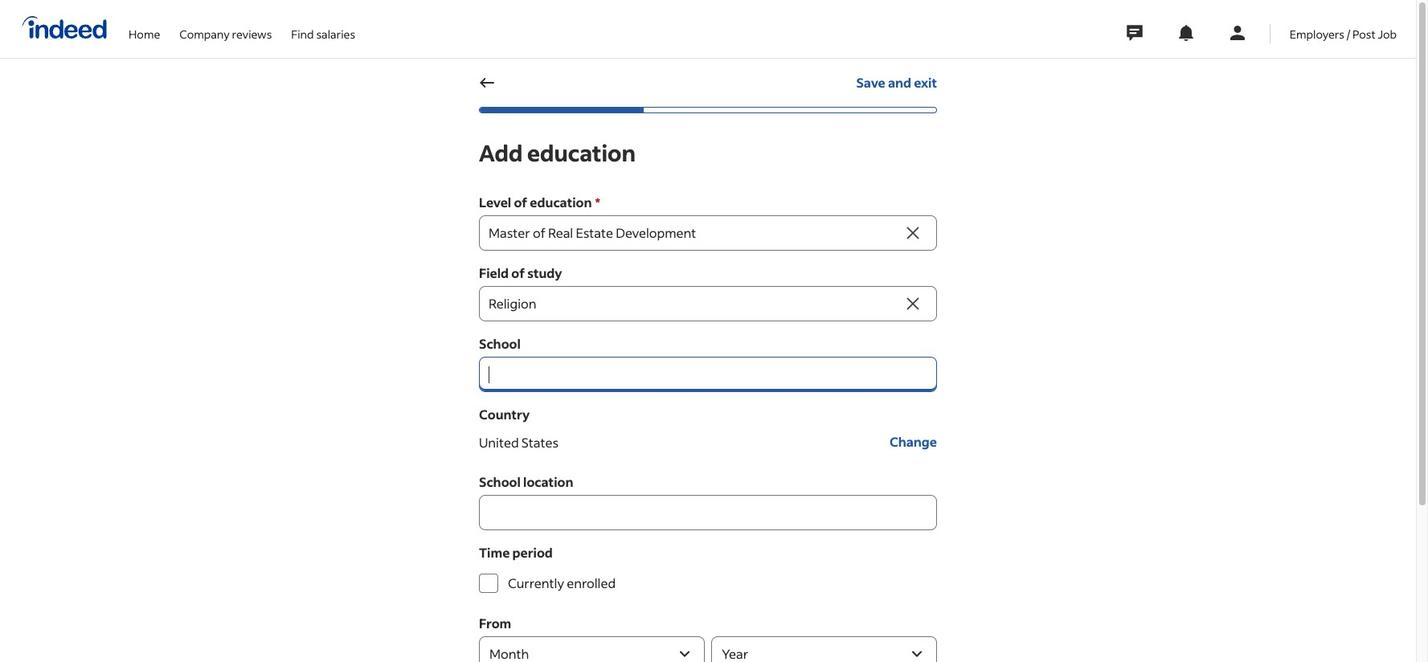 Task type: describe. For each thing, give the bounding box(es) containing it.
reviews
[[232, 26, 272, 41]]

from
[[479, 615, 511, 632]]

change
[[890, 433, 937, 450]]

location
[[523, 473, 573, 490]]

school for school
[[479, 335, 521, 352]]

level
[[479, 194, 511, 211]]

add education element
[[479, 138, 950, 662]]

home
[[129, 26, 160, 41]]

level of education *
[[479, 194, 600, 211]]

change button
[[890, 424, 937, 460]]

add
[[479, 138, 523, 167]]

add education
[[479, 138, 636, 167]]

time period
[[479, 544, 553, 561]]

progress image
[[480, 108, 644, 113]]

school for school location
[[479, 473, 521, 490]]

find salaries
[[291, 26, 355, 41]]

find salaries link
[[291, 0, 355, 55]]

study
[[527, 264, 562, 281]]

currently
[[508, 575, 564, 592]]

job
[[1378, 26, 1397, 41]]

save and exit
[[856, 74, 937, 91]]

school location
[[479, 473, 573, 490]]

0 vertical spatial education
[[527, 138, 636, 167]]

home link
[[129, 0, 160, 55]]

/
[[1347, 26, 1351, 41]]

progress progress bar
[[479, 107, 937, 113]]

states
[[521, 434, 559, 451]]

country
[[479, 406, 530, 423]]

united states
[[479, 434, 559, 451]]

exit
[[914, 74, 937, 91]]

School field
[[479, 357, 937, 392]]

company
[[179, 26, 230, 41]]



Task type: vqa. For each thing, say whether or not it's contained in the screenshot.
alert inside the Work Schedule GROUP
no



Task type: locate. For each thing, give the bounding box(es) containing it.
save
[[856, 74, 886, 91]]

field of study
[[479, 264, 562, 281]]

of right the level on the left of the page
[[514, 194, 527, 211]]

and
[[888, 74, 911, 91]]

employers / post job link
[[1290, 0, 1397, 55]]

education left * at the left top of page
[[530, 194, 592, 211]]

united
[[479, 434, 519, 451]]

1 vertical spatial education
[[530, 194, 592, 211]]

post
[[1353, 26, 1376, 41]]

0 vertical spatial of
[[514, 194, 527, 211]]

find
[[291, 26, 314, 41]]

field
[[479, 264, 509, 281]]

period
[[512, 544, 553, 561]]

of for study
[[511, 264, 525, 281]]

School location field
[[479, 495, 937, 530]]

enrolled
[[567, 575, 616, 592]]

1 vertical spatial of
[[511, 264, 525, 281]]

school down united
[[479, 473, 521, 490]]

company reviews link
[[179, 0, 272, 55]]

education down progress image
[[527, 138, 636, 167]]

employers / post job
[[1290, 26, 1397, 41]]

2 school from the top
[[479, 473, 521, 490]]

1 school from the top
[[479, 335, 521, 352]]

currently enrolled
[[508, 575, 616, 592]]

of for education
[[514, 194, 527, 211]]

*
[[595, 194, 600, 211]]

time
[[479, 544, 510, 561]]

of right field
[[511, 264, 525, 281]]

Currently enrolled checkbox
[[479, 574, 498, 593]]

education
[[527, 138, 636, 167], [530, 194, 592, 211]]

employers
[[1290, 26, 1345, 41]]

save and exit link
[[856, 65, 937, 100]]

salaries
[[316, 26, 355, 41]]

None field
[[479, 215, 902, 251]]

0 vertical spatial school
[[479, 335, 521, 352]]

school
[[479, 335, 521, 352], [479, 473, 521, 490]]

of
[[514, 194, 527, 211], [511, 264, 525, 281]]

Field of study field
[[479, 286, 902, 321]]

1 vertical spatial school
[[479, 473, 521, 490]]

company reviews
[[179, 26, 272, 41]]

school up country
[[479, 335, 521, 352]]



